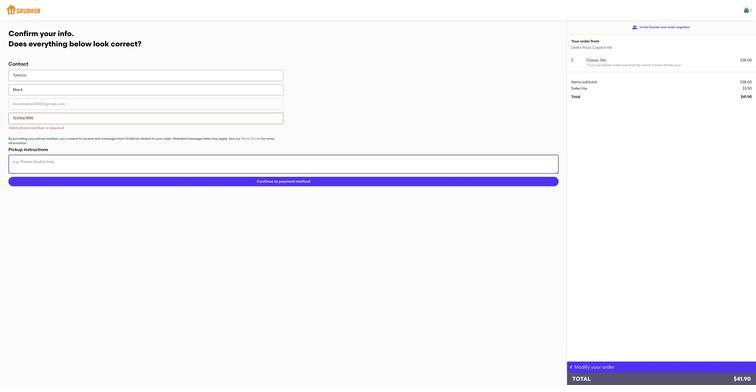 Task type: vqa. For each thing, say whether or not it's contained in the screenshot.
the topmost Free
no



Task type: describe. For each thing, give the bounding box(es) containing it.
related
[[140, 137, 151, 141]]

everything
[[29, 39, 68, 48]]

contact
[[8, 61, 28, 67]]

providing
[[13, 137, 27, 141]]

$38.00 for $38.00 " can you please make sure that the ranch is there, thank you! "
[[741, 58, 752, 63]]

items subtotal
[[572, 80, 597, 84]]

invite friends and order together button
[[633, 23, 690, 32]]

there,
[[655, 63, 664, 67]]

payment
[[279, 180, 295, 184]]

capitol
[[593, 45, 606, 50]]

0 horizontal spatial you
[[60, 137, 65, 141]]

invite
[[640, 25, 649, 29]]

items
[[572, 80, 582, 84]]

hill
[[607, 45, 612, 50]]

order inside button
[[668, 25, 676, 29]]

information.
[[8, 142, 27, 145]]

tax
[[582, 86, 588, 91]]

below
[[69, 39, 92, 48]]

thank
[[665, 63, 674, 67]]

confirm
[[8, 29, 38, 38]]

continue to payment method button
[[8, 177, 559, 187]]

your order from zeeks pizza capitol hill
[[572, 39, 612, 50]]

terms
[[241, 137, 250, 141]]

2 inside button
[[750, 8, 752, 12]]

classic stix
[[587, 58, 607, 63]]

main navigation navigation
[[0, 0, 757, 21]]

sales tax
[[572, 86, 588, 91]]

confirm your info. does everything below look correct?
[[8, 29, 142, 48]]

please
[[602, 63, 612, 67]]

use
[[255, 137, 261, 141]]

valid phone number is required alert
[[8, 126, 64, 130]]

$38.00 for $38.00
[[741, 80, 752, 84]]

the
[[636, 63, 642, 67]]

info.
[[58, 29, 74, 38]]

more
[[266, 137, 274, 141]]

correct?
[[111, 39, 142, 48]]

your
[[572, 39, 580, 44]]

messages
[[101, 137, 117, 141]]

grubhub
[[126, 137, 139, 141]]

receive
[[83, 137, 94, 141]]

look
[[93, 39, 109, 48]]

by
[[8, 137, 12, 141]]

2 vertical spatial order
[[603, 365, 615, 371]]

0 horizontal spatial to
[[79, 137, 82, 141]]

text
[[95, 137, 101, 141]]

order.
[[163, 137, 172, 141]]

1 vertical spatial total
[[573, 376, 591, 383]]

continue
[[257, 180, 274, 184]]

number,
[[46, 137, 59, 141]]

instructions
[[24, 147, 48, 152]]

may
[[211, 137, 218, 141]]

valid
[[8, 126, 17, 130]]

pizza
[[583, 45, 592, 50]]

friends
[[649, 25, 660, 29]]

your left order.
[[156, 137, 162, 141]]

2 button
[[744, 6, 752, 15]]

by providing your phone number, you consent to receive text messages from grubhub related to your order. standard message rates may apply. see our terms of use
[[8, 137, 261, 141]]

method
[[296, 180, 310, 184]]

see
[[229, 137, 235, 141]]

ranch
[[642, 63, 651, 67]]

1 horizontal spatial to
[[152, 137, 155, 141]]

consent
[[66, 137, 78, 141]]

and
[[661, 25, 667, 29]]



Task type: locate. For each thing, give the bounding box(es) containing it.
phone down number
[[36, 137, 45, 141]]

your right providing
[[28, 137, 35, 141]]

from up zeeks pizza capitol hill link
[[591, 39, 600, 44]]

to
[[79, 137, 82, 141], [152, 137, 155, 141], [275, 180, 278, 184]]

" right the thank
[[681, 63, 682, 67]]

1 horizontal spatial from
[[591, 39, 600, 44]]

is
[[652, 63, 654, 67], [45, 126, 48, 130]]

of
[[251, 137, 254, 141]]

sales
[[572, 86, 581, 91]]

1 horizontal spatial you
[[595, 63, 601, 67]]

1 horizontal spatial 2
[[750, 8, 752, 12]]

your
[[40, 29, 56, 38], [28, 137, 35, 141], [156, 137, 162, 141], [591, 365, 601, 371]]

2 horizontal spatial order
[[668, 25, 676, 29]]

to right related
[[152, 137, 155, 141]]

invite friends and order together
[[640, 25, 690, 29]]

0 vertical spatial 2
[[750, 8, 752, 12]]

pickup instructions
[[8, 147, 48, 152]]

you left the consent
[[60, 137, 65, 141]]

your inside the confirm your info. does everything below look correct?
[[40, 29, 56, 38]]

continue to payment method
[[257, 180, 310, 184]]

svg image
[[570, 366, 574, 370]]

1 $38.00 from the top
[[741, 58, 752, 63]]

can
[[588, 63, 595, 67]]

0 vertical spatial $38.00
[[741, 58, 752, 63]]

order
[[668, 25, 676, 29], [581, 39, 590, 44], [603, 365, 615, 371]]

Pickup instructions text field
[[8, 155, 559, 174]]

$38.00
[[741, 58, 752, 63], [741, 80, 752, 84]]

for more information.
[[8, 137, 274, 145]]

sure
[[622, 63, 629, 67]]

$38.00 " can you please make sure that the ranch is there, thank you! "
[[587, 58, 752, 67]]

terms of use link
[[241, 137, 261, 141]]

1 " from the left
[[587, 63, 588, 67]]

order inside your order from zeeks pizza capitol hill
[[581, 39, 590, 44]]

1 vertical spatial $38.00
[[741, 80, 752, 84]]

to left payment
[[275, 180, 278, 184]]

1 vertical spatial 2
[[572, 58, 574, 63]]

from
[[591, 39, 600, 44], [118, 137, 125, 141]]

total down sales at the top right
[[572, 95, 581, 99]]

to left receive
[[79, 137, 82, 141]]

apply.
[[219, 137, 228, 141]]

1 vertical spatial you
[[60, 137, 65, 141]]

number
[[31, 126, 45, 130]]

0 vertical spatial you
[[595, 63, 601, 67]]

2
[[750, 8, 752, 12], [572, 58, 574, 63]]

required
[[49, 126, 64, 130]]

our
[[235, 137, 240, 141]]

0 horizontal spatial order
[[581, 39, 590, 44]]

is left there,
[[652, 63, 654, 67]]

0 vertical spatial $41.90
[[741, 95, 752, 99]]

modify
[[575, 365, 590, 371]]

0 horizontal spatial "
[[587, 63, 588, 67]]

you inside $38.00 " can you please make sure that the ranch is there, thank you! "
[[595, 63, 601, 67]]

from left grubhub
[[118, 137, 125, 141]]

people icon image
[[633, 25, 638, 30]]

1 horizontal spatial is
[[652, 63, 654, 67]]

0 vertical spatial order
[[668, 25, 676, 29]]

order up pizza
[[581, 39, 590, 44]]

zeeks pizza capitol hill link
[[572, 45, 612, 50]]

order right modify at right bottom
[[603, 365, 615, 371]]

Email email field
[[8, 99, 284, 110]]

1 vertical spatial is
[[45, 126, 48, 130]]

for
[[262, 137, 266, 141]]

modify your order
[[575, 365, 615, 371]]

1 horizontal spatial "
[[681, 63, 682, 67]]

order right 'and'
[[668, 25, 676, 29]]

0 horizontal spatial 2
[[572, 58, 574, 63]]

0 vertical spatial from
[[591, 39, 600, 44]]

rates
[[203, 137, 211, 141]]

2 horizontal spatial to
[[275, 180, 278, 184]]

phone
[[18, 126, 30, 130], [36, 137, 45, 141]]

" down classic
[[587, 63, 588, 67]]

from inside your order from zeeks pizza capitol hill
[[591, 39, 600, 44]]

subtotal
[[582, 80, 597, 84]]

1 horizontal spatial order
[[603, 365, 615, 371]]

total
[[572, 95, 581, 99], [573, 376, 591, 383]]

"
[[587, 63, 588, 67], [681, 63, 682, 67]]

0 vertical spatial total
[[572, 95, 581, 99]]

1 vertical spatial from
[[118, 137, 125, 141]]

make
[[613, 63, 621, 67]]

message
[[188, 137, 202, 141]]

together
[[677, 25, 690, 29]]

total down modify at right bottom
[[573, 376, 591, 383]]

Last name text field
[[8, 84, 284, 96]]

0 vertical spatial phone
[[18, 126, 30, 130]]

valid phone number is required
[[8, 126, 64, 130]]

2 " from the left
[[681, 63, 682, 67]]

pickup
[[8, 147, 23, 152]]

1 vertical spatial order
[[581, 39, 590, 44]]

$3.90
[[743, 86, 752, 91]]

1 vertical spatial $41.90
[[734, 376, 751, 383]]

0 horizontal spatial is
[[45, 126, 48, 130]]

you down classic stix
[[595, 63, 601, 67]]

0 vertical spatial is
[[652, 63, 654, 67]]

you
[[595, 63, 601, 67], [60, 137, 65, 141]]

your right modify at right bottom
[[591, 365, 601, 371]]

does
[[8, 39, 27, 48]]

classic
[[587, 58, 600, 63]]

2 $38.00 from the top
[[741, 80, 752, 84]]

to inside button
[[275, 180, 278, 184]]

is inside $38.00 " can you please make sure that the ranch is there, thank you! "
[[652, 63, 654, 67]]

you!
[[674, 63, 681, 67]]

1 vertical spatial phone
[[36, 137, 45, 141]]

0 horizontal spatial from
[[118, 137, 125, 141]]

$38.00 inside $38.00 " can you please make sure that the ranch is there, thank you! "
[[741, 58, 752, 63]]

your up "everything"
[[40, 29, 56, 38]]

Phone telephone field
[[8, 113, 284, 124]]

standard
[[173, 137, 187, 141]]

stix
[[600, 58, 607, 63]]

is right number
[[45, 126, 48, 130]]

that
[[629, 63, 636, 67]]

$41.90
[[741, 95, 752, 99], [734, 376, 751, 383]]

1 horizontal spatial phone
[[36, 137, 45, 141]]

0 horizontal spatial phone
[[18, 126, 30, 130]]

phone right valid
[[18, 126, 30, 130]]

First name text field
[[8, 70, 284, 81]]

zeeks
[[572, 45, 582, 50]]



